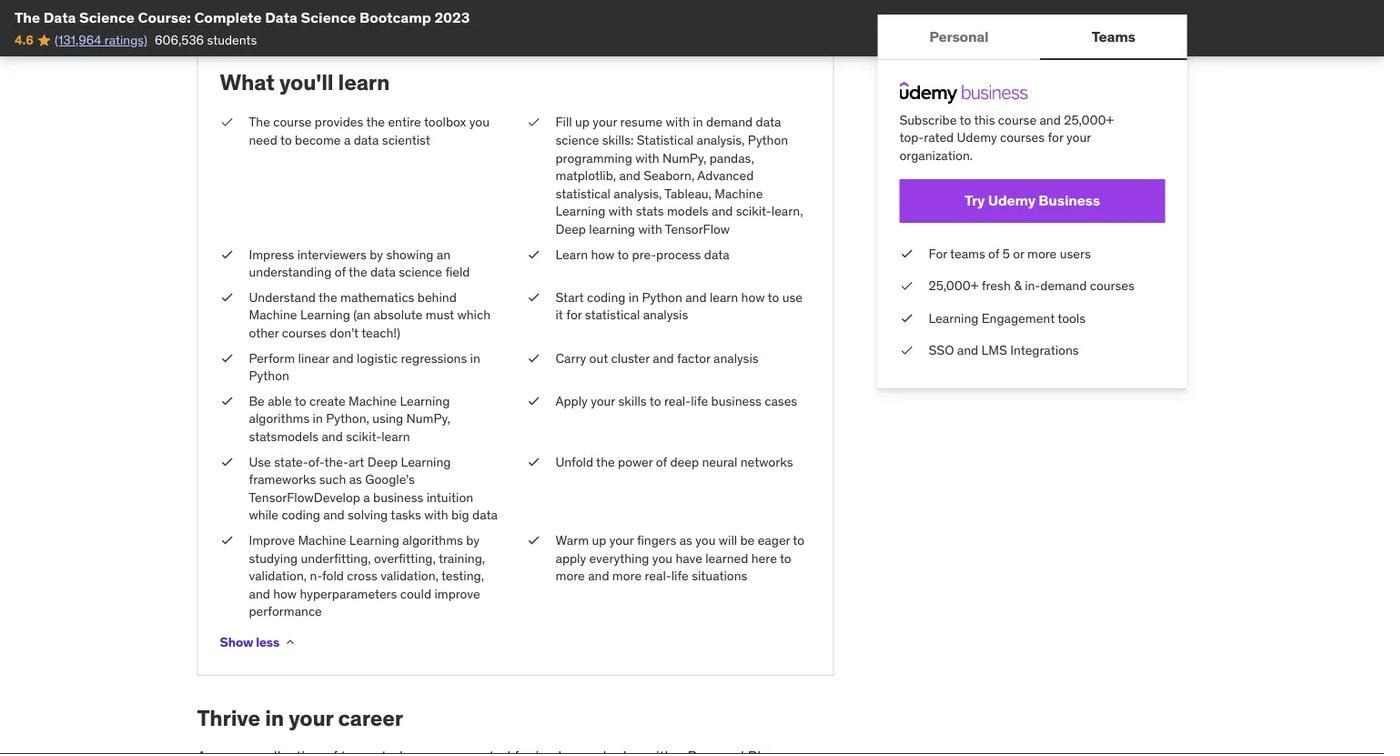 Task type: locate. For each thing, give the bounding box(es) containing it.
seaborn,
[[644, 168, 695, 184]]

and down everything
[[588, 568, 609, 585]]

2 vertical spatial courses
[[282, 325, 327, 342]]

coding
[[587, 290, 626, 306], [282, 508, 320, 524]]

validation, down studying on the bottom of the page
[[249, 568, 307, 585]]

statistical down matplotlib,
[[556, 186, 611, 202]]

algorithms
[[249, 411, 310, 428], [402, 533, 463, 549]]

course up become
[[273, 114, 312, 131]]

algorithms down able
[[249, 411, 310, 428]]

using
[[373, 411, 403, 428]]

real- down fingers
[[645, 568, 672, 585]]

1 vertical spatial you
[[696, 533, 716, 549]]

how inside start coding in python and learn how to use it for statistical analysis
[[742, 290, 765, 306]]

fill
[[556, 114, 572, 131]]

0 vertical spatial analysis
[[643, 307, 688, 324]]

what
[[220, 69, 275, 96]]

such
[[319, 472, 346, 488]]

validation,
[[249, 568, 307, 585], [381, 568, 439, 585]]

the up need on the left top of the page
[[249, 114, 270, 131]]

2 vertical spatial you
[[653, 551, 673, 567]]

0 vertical spatial numpy,
[[663, 150, 707, 167]]

up inside fill up your resume with in demand data science skills: statistical analysis, python programming with numpy, pandas, matplotlib, and seaborn, advanced statistical analysis, tableau, machine learning with stats models and scikit-learn, deep learning with tensorflow
[[575, 114, 590, 131]]

course inside subscribe to this course and 25,000+ top‑rated udemy courses for your organization.
[[998, 112, 1037, 128]]

data inside impress interviewers by showing an understanding of the data science field
[[370, 264, 396, 281]]

0 horizontal spatial life
[[672, 568, 689, 585]]

learning up the sso
[[929, 310, 979, 326]]

scikit- inside be able to create machine learning algorithms in python, using numpy, statsmodels and scikit-learn
[[346, 429, 382, 445]]

0 vertical spatial how
[[591, 247, 615, 263]]

training,
[[439, 551, 485, 567]]

2 vertical spatial learn
[[382, 429, 410, 445]]

science down showing
[[399, 264, 442, 281]]

xsmall image
[[527, 350, 541, 368], [220, 532, 234, 550], [527, 532, 541, 550]]

how down learning
[[591, 247, 615, 263]]

1 vertical spatial analysis,
[[614, 186, 662, 202]]

of inside impress interviewers by showing an understanding of the data science field
[[335, 264, 346, 281]]

python inside perform linear and logistic regressions in python
[[249, 368, 289, 385]]

to right need on the left top of the page
[[280, 132, 292, 149]]

0 horizontal spatial the
[[15, 8, 40, 26]]

to right the eager
[[793, 533, 805, 549]]

0 horizontal spatial python
[[249, 368, 289, 385]]

learning inside understand the mathematics behind machine learning (an absolute must which other courses don't teach!)
[[300, 307, 350, 324]]

0 horizontal spatial scikit-
[[346, 429, 382, 445]]

in down learn how to pre-process data
[[629, 290, 639, 306]]

analysis, up stats
[[614, 186, 662, 202]]

to left this
[[960, 112, 972, 128]]

0 horizontal spatial coding
[[282, 508, 320, 524]]

2 horizontal spatial python
[[748, 132, 788, 149]]

1 vertical spatial analysis
[[714, 350, 759, 367]]

1 vertical spatial up
[[592, 533, 607, 549]]

by up training,
[[466, 533, 480, 549]]

you right toolbox
[[469, 114, 490, 131]]

the up the 4.6 at top
[[15, 8, 40, 26]]

statistical up out
[[585, 307, 640, 324]]

1 vertical spatial real-
[[645, 568, 672, 585]]

your inside warm up your fingers as you will be eager to apply everything you have learned here to more and more real-life situations
[[610, 533, 634, 549]]

learn inside be able to create machine learning algorithms in python, using numpy, statsmodels and scikit-learn
[[382, 429, 410, 445]]

0 horizontal spatial for
[[566, 307, 582, 324]]

1 horizontal spatial as
[[680, 533, 693, 549]]

1 vertical spatial scikit-
[[346, 429, 382, 445]]

0 horizontal spatial more
[[556, 568, 585, 585]]

lms
[[982, 342, 1008, 359]]

analysis up "carry out cluster and factor analysis"
[[643, 307, 688, 324]]

1 horizontal spatial analysis
[[714, 350, 759, 367]]

machine down advanced
[[715, 186, 763, 202]]

xsmall image for learning
[[900, 309, 914, 327]]

life
[[691, 393, 708, 410], [672, 568, 689, 585]]

business up tasks
[[373, 490, 424, 506]]

use
[[783, 290, 803, 306]]

how left use
[[742, 290, 765, 306]]

1 horizontal spatial courses
[[1000, 129, 1045, 146]]

machine inside understand the mathematics behind machine learning (an absolute must which other courses don't teach!)
[[249, 307, 297, 324]]

0 horizontal spatial course
[[273, 114, 312, 131]]

tab list containing personal
[[878, 15, 1187, 60]]

statsmodels
[[249, 429, 319, 445]]

analysis, up pandas,
[[697, 132, 745, 149]]

and inside be able to create machine learning algorithms in python, using numpy, statsmodels and scikit-learn
[[322, 429, 343, 445]]

advanced
[[698, 168, 754, 184]]

1 vertical spatial business
[[373, 490, 424, 506]]

deep up google's
[[368, 454, 398, 470]]

an
[[437, 247, 451, 263]]

teams
[[950, 245, 986, 262]]

udemy business image
[[900, 82, 1028, 104]]

1 vertical spatial statistical
[[585, 307, 640, 324]]

your up skills:
[[593, 114, 617, 131]]

1 horizontal spatial science
[[301, 8, 356, 26]]

25,000+ inside subscribe to this course and 25,000+ top‑rated udemy courses for your organization.
[[1064, 112, 1114, 128]]

learning inside use state-of-the-art deep learning frameworks such as google's tensorflowdevelop a business intuition while coding and solving tasks with big data
[[401, 454, 451, 470]]

1 horizontal spatial of
[[656, 454, 667, 470]]

interviewers
[[297, 247, 367, 263]]

0 horizontal spatial 25,000+
[[929, 278, 979, 294]]

1 vertical spatial by
[[466, 533, 480, 549]]

0 vertical spatial udemy
[[957, 129, 997, 146]]

science
[[556, 132, 599, 149], [399, 264, 442, 281]]

and right this
[[1040, 112, 1061, 128]]

up for fill
[[575, 114, 590, 131]]

learn down "using"
[[382, 429, 410, 445]]

1 vertical spatial udemy
[[988, 191, 1036, 210]]

1 vertical spatial courses
[[1090, 278, 1135, 294]]

the inside the course provides the entire toolbox you need to become a data scientist
[[249, 114, 270, 131]]

science
[[79, 8, 135, 26], [301, 8, 356, 26]]

use state-of-the-art deep learning frameworks such as google's tensorflowdevelop a business intuition while coding and solving tasks with big data
[[249, 454, 498, 524]]

0 vertical spatial algorithms
[[249, 411, 310, 428]]

statistical inside start coding in python and learn how to use it for statistical analysis
[[585, 307, 640, 324]]

1 horizontal spatial data
[[265, 8, 298, 26]]

sso and lms integrations
[[929, 342, 1079, 359]]

real- inside warm up your fingers as you will be eager to apply everything you have learned here to more and more real-life situations
[[645, 568, 672, 585]]

intuition
[[427, 490, 473, 506]]

machine up "using"
[[349, 393, 397, 410]]

0 horizontal spatial algorithms
[[249, 411, 310, 428]]

1 horizontal spatial for
[[1048, 129, 1064, 146]]

1 horizontal spatial up
[[592, 533, 607, 549]]

in right regressions
[[470, 350, 480, 367]]

learning inside improve machine learning algorithms by studying underfitting, overfitting, training, validation, n-fold cross validation, testing, and how hyperparameters could improve performance
[[349, 533, 399, 549]]

0 vertical spatial up
[[575, 114, 590, 131]]

scikit- down advanced
[[736, 204, 772, 220]]

up inside warm up your fingers as you will be eager to apply everything you have learned here to more and more real-life situations
[[592, 533, 607, 549]]

xsmall image for carry
[[527, 350, 541, 368]]

coding inside use state-of-the-art deep learning frameworks such as google's tensorflowdevelop a business intuition while coding and solving tasks with big data
[[282, 508, 320, 524]]

you down fingers
[[653, 551, 673, 567]]

your left "career"
[[289, 705, 333, 732]]

courses up linear
[[282, 325, 327, 342]]

up up everything
[[592, 533, 607, 549]]

the left entire
[[366, 114, 385, 131]]

learn
[[338, 69, 390, 96], [710, 290, 738, 306], [382, 429, 410, 445]]

of down interviewers
[[335, 264, 346, 281]]

with down intuition
[[424, 508, 449, 524]]

algorithms inside be able to create machine learning algorithms in python, using numpy, statsmodels and scikit-learn
[[249, 411, 310, 428]]

and inside perform linear and logistic regressions in python
[[333, 350, 354, 367]]

xsmall image left warm
[[527, 532, 541, 550]]

the
[[15, 8, 40, 26], [249, 114, 270, 131]]

1 horizontal spatial python
[[642, 290, 683, 306]]

a inside the course provides the entire toolbox you need to become a data scientist
[[344, 132, 351, 149]]

underfitting,
[[301, 551, 371, 567]]

5
[[1003, 245, 1010, 262]]

machine up underfitting,
[[298, 533, 346, 549]]

data
[[43, 8, 76, 26], [265, 8, 298, 26]]

subscribe to this course and 25,000+ top‑rated udemy courses for your organization.
[[900, 112, 1114, 164]]

1 vertical spatial algorithms
[[402, 533, 463, 549]]

0 vertical spatial deep
[[556, 221, 586, 238]]

life down have
[[672, 568, 689, 585]]

demand up pandas,
[[706, 114, 753, 131]]

machine up other
[[249, 307, 297, 324]]

pre-
[[632, 247, 656, 263]]

learn up provides
[[338, 69, 390, 96]]

1 horizontal spatial business
[[711, 393, 762, 410]]

1 vertical spatial as
[[680, 533, 693, 549]]

0 vertical spatial as
[[349, 472, 362, 488]]

everything
[[589, 551, 649, 567]]

a down provides
[[344, 132, 351, 149]]

0 vertical spatial coding
[[587, 290, 626, 306]]

fill up your resume with in demand data science skills: statistical analysis, python programming with numpy, pandas, matplotlib, and seaborn, advanced statistical analysis, tableau, machine learning with stats models and scikit-learn, deep learning with tensorflow
[[556, 114, 803, 238]]

1 horizontal spatial validation,
[[381, 568, 439, 585]]

(131,964
[[55, 32, 101, 48]]

numpy, inside be able to create machine learning algorithms in python, using numpy, statsmodels and scikit-learn
[[407, 411, 451, 428]]

learning inside be able to create machine learning algorithms in python, using numpy, statsmodels and scikit-learn
[[400, 393, 450, 410]]

more down 'apply'
[[556, 568, 585, 585]]

0 vertical spatial courses
[[1000, 129, 1045, 146]]

xsmall image for sso
[[900, 342, 914, 360]]

1 vertical spatial science
[[399, 264, 442, 281]]

science inside impress interviewers by showing an understanding of the data science field
[[399, 264, 442, 281]]

your inside subscribe to this course and 25,000+ top‑rated udemy courses for your organization.
[[1067, 129, 1091, 146]]

a up solving
[[363, 490, 370, 506]]

25,000+ down the teams
[[929, 278, 979, 294]]

1 horizontal spatial life
[[691, 393, 708, 410]]

learning down matplotlib,
[[556, 204, 606, 220]]

science up (131,964 ratings)
[[79, 8, 135, 26]]

xsmall image for unfold
[[527, 454, 541, 471]]

your up business
[[1067, 129, 1091, 146]]

machine inside improve machine learning algorithms by studying underfitting, overfitting, training, validation, n-fold cross validation, testing, and how hyperparameters could improve performance
[[298, 533, 346, 549]]

and down "don't"
[[333, 350, 354, 367]]

your for fill up your resume with in demand data science skills: statistical analysis, python programming with numpy, pandas, matplotlib, and seaborn, advanced statistical analysis, tableau, machine learning with stats models and scikit-learn, deep learning with tensorflow
[[593, 114, 617, 131]]

25,000+ up business
[[1064, 112, 1114, 128]]

1 horizontal spatial the
[[249, 114, 270, 131]]

stats
[[636, 204, 664, 220]]

learning
[[589, 221, 635, 238]]

tab list
[[878, 15, 1187, 60]]

to left use
[[768, 290, 780, 306]]

xsmall image left carry
[[527, 350, 541, 368]]

xsmall image for perform
[[220, 350, 234, 368]]

0 vertical spatial of
[[989, 245, 1000, 262]]

numpy, up seaborn,
[[663, 150, 707, 167]]

of left deep
[[656, 454, 667, 470]]

mathematics
[[340, 290, 415, 306]]

0 horizontal spatial of
[[335, 264, 346, 281]]

for inside subscribe to this course and 25,000+ top‑rated udemy courses for your organization.
[[1048, 129, 1064, 146]]

carry out cluster and factor analysis
[[556, 350, 759, 367]]

0 horizontal spatial you
[[469, 114, 490, 131]]

python up pandas,
[[748, 132, 788, 149]]

your up everything
[[610, 533, 634, 549]]

2 vertical spatial how
[[273, 586, 297, 603]]

0 vertical spatial science
[[556, 132, 599, 149]]

situations
[[692, 568, 748, 585]]

and down process
[[686, 290, 707, 306]]

udemy
[[957, 129, 997, 146], [988, 191, 1036, 210]]

2 vertical spatial of
[[656, 454, 667, 470]]

to inside subscribe to this course and 25,000+ top‑rated udemy courses for your organization.
[[960, 112, 972, 128]]

as up have
[[680, 533, 693, 549]]

0 horizontal spatial how
[[273, 586, 297, 603]]

2 horizontal spatial courses
[[1090, 278, 1135, 294]]

demand up tools
[[1041, 278, 1087, 294]]

0 horizontal spatial up
[[575, 114, 590, 131]]

and inside warm up your fingers as you will be eager to apply everything you have learned here to more and more real-life situations
[[588, 568, 609, 585]]

python inside fill up your resume with in demand data science skills: statistical analysis, python programming with numpy, pandas, matplotlib, and seaborn, advanced statistical analysis, tableau, machine learning with stats models and scikit-learn, deep learning with tensorflow
[[748, 132, 788, 149]]

more down everything
[[612, 568, 642, 585]]

behind
[[418, 290, 457, 306]]

tools
[[1058, 310, 1086, 326]]

here
[[752, 551, 777, 567]]

learning up google's
[[401, 454, 451, 470]]

0 vertical spatial 25,000+
[[1064, 112, 1114, 128]]

0 horizontal spatial science
[[399, 264, 442, 281]]

demand
[[706, 114, 753, 131], [1041, 278, 1087, 294]]

0 vertical spatial by
[[370, 247, 383, 263]]

up
[[575, 114, 590, 131], [592, 533, 607, 549]]

you left will
[[696, 533, 716, 549]]

python down process
[[642, 290, 683, 306]]

less
[[256, 635, 279, 651]]

the for the course provides the entire toolbox you need to become a data scientist
[[249, 114, 270, 131]]

be
[[249, 393, 265, 410]]

1 vertical spatial numpy,
[[407, 411, 451, 428]]

in down 'create'
[[313, 411, 323, 428]]

2 horizontal spatial you
[[696, 533, 716, 549]]

1 vertical spatial deep
[[368, 454, 398, 470]]

xsmall image for start
[[527, 289, 541, 307]]

1 horizontal spatial more
[[612, 568, 642, 585]]

matplotlib,
[[556, 168, 616, 184]]

scikit- down python,
[[346, 429, 382, 445]]

a
[[344, 132, 351, 149], [363, 490, 370, 506]]

in up statistical
[[693, 114, 703, 131]]

try udemy business link
[[900, 179, 1166, 223]]

the up "don't"
[[319, 290, 337, 306]]

apply your skills to real-life business cases
[[556, 393, 798, 410]]

0 horizontal spatial a
[[344, 132, 351, 149]]

your inside fill up your resume with in demand data science skills: statistical analysis, python programming with numpy, pandas, matplotlib, and seaborn, advanced statistical analysis, tableau, machine learning with stats models and scikit-learn, deep learning with tensorflow
[[593, 114, 617, 131]]

algorithms up overfitting,
[[402, 533, 463, 549]]

how
[[591, 247, 615, 263], [742, 290, 765, 306], [273, 586, 297, 603]]

in inside fill up your resume with in demand data science skills: statistical analysis, python programming with numpy, pandas, matplotlib, and seaborn, advanced statistical analysis, tableau, machine learning with stats models and scikit-learn, deep learning with tensorflow
[[693, 114, 703, 131]]

deep up learn
[[556, 221, 586, 238]]

25,000+ fresh & in-demand courses
[[929, 278, 1135, 294]]

udemy down this
[[957, 129, 997, 146]]

by left showing
[[370, 247, 383, 263]]

1 vertical spatial coding
[[282, 508, 320, 524]]

for right the it
[[566, 307, 582, 324]]

0 vertical spatial scikit-
[[736, 204, 772, 220]]

0 horizontal spatial demand
[[706, 114, 753, 131]]

machine inside be able to create machine learning algorithms in python, using numpy, statsmodels and scikit-learn
[[349, 393, 397, 410]]

courses down users
[[1090, 278, 1135, 294]]

1 horizontal spatial course
[[998, 112, 1037, 128]]

1 vertical spatial for
[[566, 307, 582, 324]]

machine inside fill up your resume with in demand data science skills: statistical analysis, python programming with numpy, pandas, matplotlib, and seaborn, advanced statistical analysis, tableau, machine learning with stats models and scikit-learn, deep learning with tensorflow
[[715, 186, 763, 202]]

your left skills
[[591, 393, 615, 410]]

0 vertical spatial analysis,
[[697, 132, 745, 149]]

business left cases
[[711, 393, 762, 410]]

0 vertical spatial the
[[15, 8, 40, 26]]

unfold
[[556, 454, 593, 470]]

0 horizontal spatial by
[[370, 247, 383, 263]]

coding right start
[[587, 290, 626, 306]]

0 vertical spatial for
[[1048, 129, 1064, 146]]

programming
[[556, 150, 632, 167]]

scikit-
[[736, 204, 772, 220], [346, 429, 382, 445]]

up right the "fill" at left
[[575, 114, 590, 131]]

testing,
[[441, 568, 484, 585]]

python down the perform
[[249, 368, 289, 385]]

xsmall image
[[220, 114, 234, 132], [527, 114, 541, 132], [900, 245, 914, 263], [220, 246, 234, 264], [527, 246, 541, 264], [900, 277, 914, 295], [220, 289, 234, 307], [527, 289, 541, 307], [900, 309, 914, 327], [900, 342, 914, 360], [220, 350, 234, 368], [220, 393, 234, 411], [527, 393, 541, 411], [220, 454, 234, 471], [527, 454, 541, 471], [283, 636, 298, 651]]

to right able
[[295, 393, 306, 410]]

1 vertical spatial of
[[335, 264, 346, 281]]

fresh
[[982, 278, 1011, 294]]

1 vertical spatial how
[[742, 290, 765, 306]]

0 horizontal spatial analysis
[[643, 307, 688, 324]]

state-
[[274, 454, 308, 470]]

career
[[338, 705, 403, 732]]

learning
[[556, 204, 606, 220], [300, 307, 350, 324], [929, 310, 979, 326], [400, 393, 450, 410], [401, 454, 451, 470], [349, 533, 399, 549]]

field
[[445, 264, 470, 281]]

xsmall image for be
[[220, 393, 234, 411]]

for up business
[[1048, 129, 1064, 146]]

to down the eager
[[780, 551, 792, 567]]

as inside warm up your fingers as you will be eager to apply everything you have learned here to more and more real-life situations
[[680, 533, 693, 549]]

how inside improve machine learning algorithms by studying underfitting, overfitting, training, validation, n-fold cross validation, testing, and how hyperparameters could improve performance
[[273, 586, 297, 603]]

as
[[349, 472, 362, 488], [680, 533, 693, 549]]

the left power
[[596, 454, 615, 470]]

0 horizontal spatial courses
[[282, 325, 327, 342]]

1 vertical spatial demand
[[1041, 278, 1087, 294]]

learning up "using"
[[400, 393, 450, 410]]

1 horizontal spatial scikit-
[[736, 204, 772, 220]]

2 horizontal spatial how
[[742, 290, 765, 306]]

0 horizontal spatial data
[[43, 8, 76, 26]]

how up performance
[[273, 586, 297, 603]]

your for warm up your fingers as you will be eager to apply everything you have learned here to more and more real-life situations
[[610, 533, 634, 549]]

1 horizontal spatial a
[[363, 490, 370, 506]]

in
[[693, 114, 703, 131], [629, 290, 639, 306], [470, 350, 480, 367], [313, 411, 323, 428], [265, 705, 284, 732]]

more right or
[[1028, 245, 1057, 262]]

0 horizontal spatial deep
[[368, 454, 398, 470]]

4.6
[[15, 32, 33, 48]]

warm
[[556, 533, 589, 549]]

2 validation, from the left
[[381, 568, 439, 585]]

numpy, right "using"
[[407, 411, 451, 428]]

while
[[249, 508, 279, 524]]

toolbox
[[424, 114, 466, 131]]

1 horizontal spatial deep
[[556, 221, 586, 238]]

top‑rated
[[900, 129, 954, 146]]

0 vertical spatial statistical
[[556, 186, 611, 202]]

0 horizontal spatial science
[[79, 8, 135, 26]]

1 horizontal spatial how
[[591, 247, 615, 263]]

learning engagement tools
[[929, 310, 1086, 326]]

the inside impress interviewers by showing an understanding of the data science field
[[349, 264, 367, 281]]

demand inside fill up your resume with in demand data science skills: statistical analysis, python programming with numpy, pandas, matplotlib, and seaborn, advanced statistical analysis, tableau, machine learning with stats models and scikit-learn, deep learning with tensorflow
[[706, 114, 753, 131]]

analysis right factor
[[714, 350, 759, 367]]

xsmall image inside show less button
[[283, 636, 298, 651]]

learn inside start coding in python and learn how to use it for statistical analysis
[[710, 290, 738, 306]]

0 vertical spatial python
[[748, 132, 788, 149]]

1 horizontal spatial science
[[556, 132, 599, 149]]

learning down solving
[[349, 533, 399, 549]]

regressions
[[401, 350, 467, 367]]

with down stats
[[638, 221, 663, 238]]

try
[[965, 191, 985, 210]]

could
[[400, 586, 431, 603]]



Task type: vqa. For each thing, say whether or not it's contained in the screenshot.
PYTHON in the Start coding in Python and learn how to use it for statistical analysis
yes



Task type: describe. For each thing, give the bounding box(es) containing it.
analysis inside start coding in python and learn how to use it for statistical analysis
[[643, 307, 688, 324]]

(131,964 ratings)
[[55, 32, 147, 48]]

logistic
[[357, 350, 398, 367]]

python inside start coding in python and learn how to use it for statistical analysis
[[642, 290, 683, 306]]

the course provides the entire toolbox you need to become a data scientist
[[249, 114, 490, 149]]

learn how to pre-process data
[[556, 247, 730, 263]]

xsmall image for for
[[900, 245, 914, 263]]

ratings)
[[104, 32, 147, 48]]

google's
[[365, 472, 415, 488]]

the inside the course provides the entire toolbox you need to become a data scientist
[[366, 114, 385, 131]]

0 vertical spatial real-
[[664, 393, 691, 410]]

fingers
[[637, 533, 677, 549]]

statistical
[[637, 132, 694, 149]]

apply
[[556, 551, 586, 567]]

courses inside understand the mathematics behind machine learning (an absolute must which other courses don't teach!)
[[282, 325, 327, 342]]

xsmall image for apply
[[527, 393, 541, 411]]

students
[[207, 32, 257, 48]]

xsmall image for use
[[220, 454, 234, 471]]

integrations
[[1011, 342, 1079, 359]]

bootcamp
[[360, 8, 431, 26]]

improve
[[435, 586, 480, 603]]

and left factor
[[653, 350, 674, 367]]

udemy inside subscribe to this course and 25,000+ top‑rated udemy courses for your organization.
[[957, 129, 997, 146]]

become
[[295, 132, 341, 149]]

be able to create machine learning algorithms in python, using numpy, statsmodels and scikit-learn
[[249, 393, 451, 445]]

business inside use state-of-the-art deep learning frameworks such as google's tensorflowdevelop a business intuition while coding and solving tasks with big data
[[373, 490, 424, 506]]

personal
[[930, 27, 989, 45]]

pandas,
[[710, 150, 754, 167]]

0 vertical spatial learn
[[338, 69, 390, 96]]

coding inside start coding in python and learn how to use it for statistical analysis
[[587, 290, 626, 306]]

improve machine learning algorithms by studying underfitting, overfitting, training, validation, n-fold cross validation, testing, and how hyperparameters could improve performance
[[249, 533, 485, 620]]

your for thrive in your career
[[289, 705, 333, 732]]

data inside fill up your resume with in demand data science skills: statistical analysis, python programming with numpy, pandas, matplotlib, and seaborn, advanced statistical analysis, tableau, machine learning with stats models and scikit-learn, deep learning with tensorflow
[[756, 114, 781, 131]]

neural
[[702, 454, 738, 470]]

and inside use state-of-the-art deep learning frameworks such as google's tensorflowdevelop a business intuition while coding and solving tasks with big data
[[323, 508, 345, 524]]

with up learning
[[609, 204, 633, 220]]

frameworks
[[249, 472, 316, 488]]

to inside the course provides the entire toolbox you need to become a data scientist
[[280, 132, 292, 149]]

you inside the course provides the entire toolbox you need to become a data scientist
[[469, 114, 490, 131]]

xsmall image for warm
[[527, 532, 541, 550]]

carry
[[556, 350, 586, 367]]

xsmall image for fill
[[527, 114, 541, 132]]

course inside the course provides the entire toolbox you need to become a data scientist
[[273, 114, 312, 131]]

courses inside subscribe to this course and 25,000+ top‑rated udemy courses for your organization.
[[1000, 129, 1045, 146]]

deep
[[670, 454, 699, 470]]

big
[[452, 508, 469, 524]]

n-
[[310, 568, 322, 585]]

udemy inside "link"
[[988, 191, 1036, 210]]

and down skills:
[[619, 168, 641, 184]]

xsmall image for impress
[[220, 246, 234, 264]]

solving
[[348, 508, 388, 524]]

to left pre-
[[618, 247, 629, 263]]

complete
[[194, 8, 262, 26]]

with inside use state-of-the-art deep learning frameworks such as google's tensorflowdevelop a business intuition while coding and solving tasks with big data
[[424, 508, 449, 524]]

as inside use state-of-the-art deep learning frameworks such as google's tensorflowdevelop a business intuition while coding and solving tasks with big data
[[349, 472, 362, 488]]

2 horizontal spatial of
[[989, 245, 1000, 262]]

and inside subscribe to this course and 25,000+ top‑rated udemy courses for your organization.
[[1040, 112, 1061, 128]]

python,
[[326, 411, 369, 428]]

business
[[1039, 191, 1101, 210]]

scikit- inside fill up your resume with in demand data science skills: statistical analysis, python programming with numpy, pandas, matplotlib, and seaborn, advanced statistical analysis, tableau, machine learning with stats models and scikit-learn, deep learning with tensorflow
[[736, 204, 772, 220]]

deep inside fill up your resume with in demand data science skills: statistical analysis, python programming with numpy, pandas, matplotlib, and seaborn, advanced statistical analysis, tableau, machine learning with stats models and scikit-learn, deep learning with tensorflow
[[556, 221, 586, 238]]

fold
[[322, 568, 344, 585]]

teams
[[1092, 27, 1136, 45]]

engagement
[[982, 310, 1055, 326]]

skills
[[618, 393, 647, 410]]

in right the thrive
[[265, 705, 284, 732]]

the for the data science course: complete data science bootcamp 2023
[[15, 8, 40, 26]]

hyperparameters
[[300, 586, 397, 603]]

1 validation, from the left
[[249, 568, 307, 585]]

this
[[974, 112, 995, 128]]

1 horizontal spatial you
[[653, 551, 673, 567]]

data inside use state-of-the-art deep learning frameworks such as google's tensorflowdevelop a business intuition while coding and solving tasks with big data
[[473, 508, 498, 524]]

to right skills
[[650, 393, 661, 410]]

1 horizontal spatial analysis,
[[697, 132, 745, 149]]

with down statistical
[[636, 150, 660, 167]]

entire
[[388, 114, 421, 131]]

xsmall image for improve
[[220, 532, 234, 550]]

xsmall image for the
[[220, 114, 234, 132]]

2023
[[435, 8, 470, 26]]

thrive in your career
[[197, 705, 403, 732]]

scientist
[[382, 132, 430, 149]]

algorithms inside improve machine learning algorithms by studying underfitting, overfitting, training, validation, n-fold cross validation, testing, and how hyperparameters could improve performance
[[402, 533, 463, 549]]

xsmall image for learn
[[527, 246, 541, 264]]

art
[[349, 454, 364, 470]]

linear
[[298, 350, 329, 367]]

to inside start coding in python and learn how to use it for statistical analysis
[[768, 290, 780, 306]]

you'll
[[279, 69, 334, 96]]

606,536 students
[[155, 32, 257, 48]]

(an
[[353, 307, 371, 324]]

the-
[[324, 454, 349, 470]]

deep inside use state-of-the-art deep learning frameworks such as google's tensorflowdevelop a business intuition while coding and solving tasks with big data
[[368, 454, 398, 470]]

the inside understand the mathematics behind machine learning (an absolute must which other courses don't teach!)
[[319, 290, 337, 306]]

have
[[676, 551, 703, 567]]

0 horizontal spatial analysis,
[[614, 186, 662, 202]]

don't
[[330, 325, 359, 342]]

in inside be able to create machine learning algorithms in python, using numpy, statsmodels and scikit-learn
[[313, 411, 323, 428]]

start coding in python and learn how to use it for statistical analysis
[[556, 290, 803, 324]]

out
[[589, 350, 608, 367]]

in inside perform linear and logistic regressions in python
[[470, 350, 480, 367]]

tensorflow
[[665, 221, 730, 238]]

what you'll learn
[[220, 69, 390, 96]]

tableau,
[[665, 186, 712, 202]]

1 data from the left
[[43, 8, 76, 26]]

606,536
[[155, 32, 204, 48]]

by inside impress interviewers by showing an understanding of the data science field
[[370, 247, 383, 263]]

power
[[618, 454, 653, 470]]

impress interviewers by showing an understanding of the data science field
[[249, 247, 470, 281]]

cases
[[765, 393, 798, 410]]

science inside fill up your resume with in demand data science skills: statistical analysis, python programming with numpy, pandas, matplotlib, and seaborn, advanced statistical analysis, tableau, machine learning with stats models and scikit-learn, deep learning with tensorflow
[[556, 132, 599, 149]]

teams button
[[1041, 15, 1187, 58]]

data inside the course provides the entire toolbox you need to become a data scientist
[[354, 132, 379, 149]]

2 data from the left
[[265, 8, 298, 26]]

2 horizontal spatial more
[[1028, 245, 1057, 262]]

organization.
[[900, 147, 973, 164]]

in inside start coding in python and learn how to use it for statistical analysis
[[629, 290, 639, 306]]

impress
[[249, 247, 294, 263]]

in-
[[1025, 278, 1041, 294]]

learn,
[[772, 204, 803, 220]]

course:
[[138, 8, 191, 26]]

for inside start coding in python and learn how to use it for statistical analysis
[[566, 307, 582, 324]]

xsmall image for understand
[[220, 289, 234, 307]]

cluster
[[611, 350, 650, 367]]

2 science from the left
[[301, 8, 356, 26]]

improve
[[249, 533, 295, 549]]

for teams of 5 or more users
[[929, 245, 1091, 262]]

to inside be able to create machine learning algorithms in python, using numpy, statsmodels and scikit-learn
[[295, 393, 306, 410]]

up for warm
[[592, 533, 607, 549]]

numpy, inside fill up your resume with in demand data science skills: statistical analysis, python programming with numpy, pandas, matplotlib, and seaborn, advanced statistical analysis, tableau, machine learning with stats models and scikit-learn, deep learning with tensorflow
[[663, 150, 707, 167]]

1 science from the left
[[79, 8, 135, 26]]

a inside use state-of-the-art deep learning frameworks such as google's tensorflowdevelop a business intuition while coding and solving tasks with big data
[[363, 490, 370, 506]]

and right the sso
[[957, 342, 979, 359]]

and up tensorflow
[[712, 204, 733, 220]]

1 vertical spatial 25,000+
[[929, 278, 979, 294]]

will
[[719, 533, 737, 549]]

unfold the power of deep neural networks
[[556, 454, 793, 470]]

be
[[741, 533, 755, 549]]

factor
[[677, 350, 711, 367]]

must
[[426, 307, 454, 324]]

0 vertical spatial business
[[711, 393, 762, 410]]

the data science course: complete data science bootcamp 2023
[[15, 8, 470, 26]]

learning inside fill up your resume with in demand data science skills: statistical analysis, python programming with numpy, pandas, matplotlib, and seaborn, advanced statistical analysis, tableau, machine learning with stats models and scikit-learn, deep learning with tensorflow
[[556, 204, 606, 220]]

other
[[249, 325, 279, 342]]

it
[[556, 307, 563, 324]]

with up statistical
[[666, 114, 690, 131]]

perform linear and logistic regressions in python
[[249, 350, 480, 385]]

skills:
[[602, 132, 634, 149]]

performance
[[249, 604, 322, 620]]

models
[[667, 204, 709, 220]]

perform
[[249, 350, 295, 367]]

personal button
[[878, 15, 1041, 58]]

life inside warm up your fingers as you will be eager to apply everything you have learned here to more and more real-life situations
[[672, 568, 689, 585]]

by inside improve machine learning algorithms by studying underfitting, overfitting, training, validation, n-fold cross validation, testing, and how hyperparameters could improve performance
[[466, 533, 480, 549]]

0 vertical spatial life
[[691, 393, 708, 410]]

statistical inside fill up your resume with in demand data science skills: statistical analysis, python programming with numpy, pandas, matplotlib, and seaborn, advanced statistical analysis, tableau, machine learning with stats models and scikit-learn, deep learning with tensorflow
[[556, 186, 611, 202]]

and inside improve machine learning algorithms by studying underfitting, overfitting, training, validation, n-fold cross validation, testing, and how hyperparameters could improve performance
[[249, 586, 270, 603]]

xsmall image for 25,000+
[[900, 277, 914, 295]]

and inside start coding in python and learn how to use it for statistical analysis
[[686, 290, 707, 306]]



